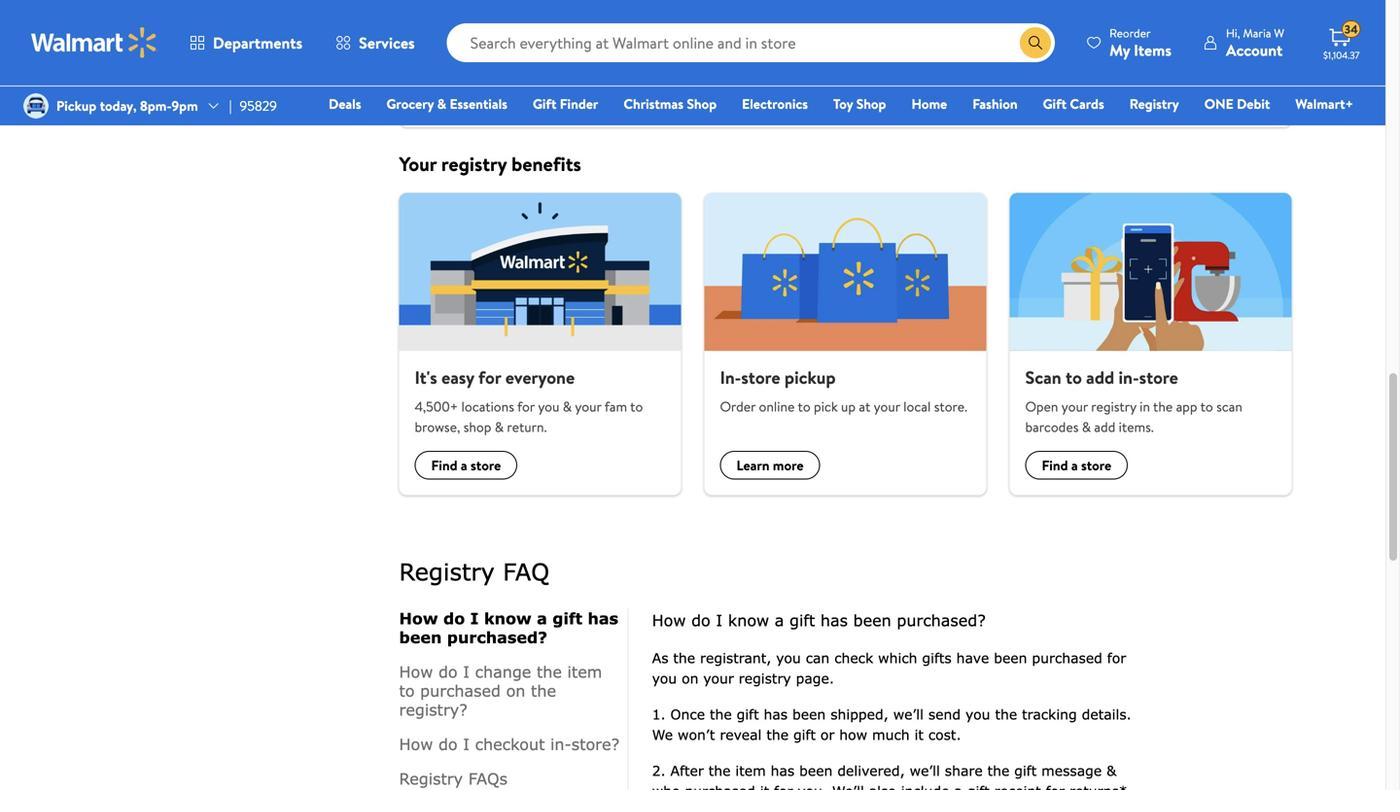 Task type: describe. For each thing, give the bounding box(es) containing it.
list containing it's easy for everyone
[[388, 193, 1304, 495]]

in
[[1140, 397, 1150, 416]]

find a store for to
[[1042, 456, 1112, 475]]

maria
[[1243, 25, 1271, 41]]

services button
[[319, 19, 431, 66]]

& inside scan to add in-store open your registry in the app to scan barcodes & add items.
[[1082, 418, 1091, 437]]

$1,104.37
[[1323, 49, 1360, 62]]

one debit link
[[1196, 93, 1279, 114]]

your inside scan to add in-store open your registry in the app to scan barcodes & add items.
[[1062, 397, 1088, 416]]

spark good & create change.
[[423, 0, 644, 25]]

you
[[538, 397, 560, 416]]

spark
[[423, 0, 466, 25]]

browse,
[[415, 418, 460, 437]]

my
[[1110, 39, 1130, 61]]

toy shop
[[833, 94, 886, 113]]

items
[[1134, 39, 1172, 61]]

open
[[1025, 397, 1058, 416]]

walmart+ link
[[1287, 93, 1362, 114]]

0 vertical spatial registry
[[441, 150, 507, 177]]

spark good & create change. ship donations straight to a favorite cause. learn more. image
[[1185, 20, 1292, 127]]

christmas shop
[[624, 94, 717, 113]]

Walmart Site-Wide search field
[[447, 23, 1055, 62]]

to right scan
[[1066, 366, 1082, 390]]

learn inside button
[[438, 78, 471, 97]]

toy
[[833, 94, 853, 113]]

in-
[[1119, 366, 1139, 390]]

create
[[532, 0, 580, 25]]

a for it's easy for everyone
[[461, 456, 467, 475]]

at
[[859, 397, 871, 416]]

today,
[[100, 96, 137, 115]]

shop for toy shop
[[856, 94, 886, 113]]

in-store pickup order online to pick up at your local store.
[[720, 366, 967, 416]]

store down scan to add in-store open your registry in the app to scan barcodes & add items.
[[1081, 456, 1112, 475]]

more inside in-store pickup list item
[[773, 456, 804, 475]]

8pm-
[[140, 96, 172, 115]]

scan
[[1025, 366, 1062, 390]]

& right you
[[563, 397, 572, 416]]

4,500+
[[415, 397, 458, 416]]

pickup today, 8pm-9pm
[[56, 96, 198, 115]]

pick
[[814, 397, 838, 416]]

find for scan
[[1042, 456, 1068, 475]]

pickup
[[56, 96, 96, 115]]

electronics link
[[733, 93, 817, 114]]

store inside in-store pickup order online to pick up at your local store.
[[741, 366, 780, 390]]

online
[[759, 397, 795, 416]]

grocery & essentials link
[[378, 93, 516, 114]]

learn inside in-store pickup list item
[[737, 456, 770, 475]]

to right the app
[[1201, 397, 1213, 416]]

essentials
[[450, 94, 508, 113]]

|
[[229, 96, 232, 115]]

everyone
[[505, 366, 575, 390]]

finder
[[560, 94, 598, 113]]

fashion
[[973, 94, 1018, 113]]

gift finder
[[533, 94, 598, 113]]

find a store for easy
[[431, 456, 501, 475]]

home
[[912, 94, 947, 113]]

your for in-store pickup
[[874, 397, 900, 416]]

& right shop
[[495, 418, 504, 437]]

donations
[[451, 38, 508, 57]]

w
[[1274, 25, 1285, 41]]

scan to add in-store open your registry in the app to scan barcodes & add items.
[[1025, 366, 1243, 437]]

store inside it's easy for everyone list item
[[471, 456, 501, 475]]

return.
[[507, 418, 547, 437]]

fam
[[605, 397, 627, 416]]

it's easy for everyone 4,500+ locations for you & your fam to browse, shop & return.
[[415, 366, 643, 437]]

scan to add in-store list item
[[998, 193, 1303, 495]]

locations
[[461, 397, 514, 416]]

benefits
[[511, 150, 581, 177]]

pickup
[[785, 366, 836, 390]]

app
[[1176, 397, 1197, 416]]

Search search field
[[447, 23, 1055, 62]]



Task type: vqa. For each thing, say whether or not it's contained in the screenshot.
"Services"
yes



Task type: locate. For each thing, give the bounding box(es) containing it.
departments button
[[173, 19, 319, 66]]

1 horizontal spatial your
[[874, 397, 900, 416]]

store down shop
[[471, 456, 501, 475]]

shop right christmas
[[687, 94, 717, 113]]

0 horizontal spatial a
[[461, 456, 467, 475]]

0 vertical spatial learn
[[438, 78, 471, 97]]

registry
[[441, 150, 507, 177], [1091, 397, 1137, 416]]

0 horizontal spatial registry
[[441, 150, 507, 177]]

for up return.
[[517, 397, 535, 416]]

your for it's easy for everyone
[[575, 397, 601, 416]]

registry inside scan to add in-store open your registry in the app to scan barcodes & add items.
[[1091, 397, 1137, 416]]

gift left finder
[[533, 94, 557, 113]]

find inside it's easy for everyone list item
[[431, 456, 458, 475]]

more
[[474, 78, 505, 97], [773, 456, 804, 475]]

grocery & essentials
[[387, 94, 508, 113]]

find a store down shop
[[431, 456, 501, 475]]

1 vertical spatial add
[[1094, 418, 1116, 437]]

find inside scan to add in-store list item
[[1042, 456, 1068, 475]]

the
[[1153, 397, 1173, 416]]

walmart image
[[31, 27, 158, 58]]

your left the fam
[[575, 397, 601, 416]]

& right barcodes
[[1082, 418, 1091, 437]]

1 horizontal spatial find
[[1042, 456, 1068, 475]]

cause.
[[635, 38, 671, 57]]

0 horizontal spatial learn more
[[438, 78, 505, 97]]

9pm
[[172, 96, 198, 115]]

store up online
[[741, 366, 780, 390]]

0 vertical spatial learn more
[[438, 78, 505, 97]]

a inside list item
[[461, 456, 467, 475]]

0 horizontal spatial more
[[474, 78, 505, 97]]

2 horizontal spatial your
[[1062, 397, 1088, 416]]

find
[[431, 456, 458, 475], [1042, 456, 1068, 475]]

learn more down donations
[[438, 78, 505, 97]]

more inside button
[[474, 78, 505, 97]]

learn down order
[[737, 456, 770, 475]]

hi, maria w account
[[1226, 25, 1285, 61]]

a
[[576, 38, 583, 57], [461, 456, 467, 475], [1071, 456, 1078, 475]]

your
[[399, 150, 437, 177]]

1 vertical spatial learn
[[737, 456, 770, 475]]

learn
[[438, 78, 471, 97], [737, 456, 770, 475]]

| 95829
[[229, 96, 277, 115]]

0 vertical spatial more
[[474, 78, 505, 97]]

& inside grocery & essentials 'link'
[[437, 94, 446, 113]]

learn more
[[438, 78, 505, 97], [737, 456, 804, 475]]

0 horizontal spatial for
[[478, 366, 501, 390]]

easy
[[442, 366, 474, 390]]

1 horizontal spatial registry
[[1091, 397, 1137, 416]]

toy shop link
[[825, 93, 895, 114]]

a down shop
[[461, 456, 467, 475]]

to inside in-store pickup order online to pick up at your local store.
[[798, 397, 811, 416]]

0 horizontal spatial find
[[431, 456, 458, 475]]

departments
[[213, 32, 303, 53]]

gift for gift finder
[[533, 94, 557, 113]]

2 find a store from the left
[[1042, 456, 1112, 475]]

learn more button
[[423, 72, 521, 104]]

registry up items.
[[1091, 397, 1137, 416]]

to right the fam
[[630, 397, 643, 416]]

scan
[[1217, 397, 1243, 416]]

your inside it's easy for everyone 4,500+ locations for you & your fam to browse, shop & return.
[[575, 397, 601, 416]]

& right good
[[516, 0, 528, 25]]

2 your from the left
[[874, 397, 900, 416]]

store up the 'the'
[[1139, 366, 1178, 390]]

2 shop from the left
[[856, 94, 886, 113]]

1 gift from the left
[[533, 94, 557, 113]]

store
[[741, 366, 780, 390], [1139, 366, 1178, 390], [471, 456, 501, 475], [1081, 456, 1112, 475]]

1 horizontal spatial more
[[773, 456, 804, 475]]

0 horizontal spatial shop
[[687, 94, 717, 113]]

shop inside 'link'
[[856, 94, 886, 113]]

learn more inside in-store pickup list item
[[737, 456, 804, 475]]

it's
[[415, 366, 437, 390]]

shop
[[464, 418, 491, 437]]

registry link
[[1121, 93, 1188, 114]]

barcodes
[[1025, 418, 1079, 437]]

gift for gift cards
[[1043, 94, 1067, 113]]

registry
[[1130, 94, 1179, 113]]

to left pick
[[798, 397, 811, 416]]

in-store pickup list item
[[693, 193, 998, 495]]

good
[[470, 0, 512, 25]]

account
[[1226, 39, 1283, 61]]

up
[[841, 397, 856, 416]]

your registry benefits
[[399, 150, 581, 177]]

0 horizontal spatial gift
[[533, 94, 557, 113]]

your up barcodes
[[1062, 397, 1088, 416]]

1 vertical spatial registry
[[1091, 397, 1137, 416]]

store inside scan to add in-store open your registry in the app to scan barcodes & add items.
[[1139, 366, 1178, 390]]

1 your from the left
[[575, 397, 601, 416]]

reorder my items
[[1110, 25, 1172, 61]]

a left favorite
[[576, 38, 583, 57]]

christmas
[[624, 94, 684, 113]]

 image
[[23, 93, 49, 119]]

1 horizontal spatial gift
[[1043, 94, 1067, 113]]

change.
[[584, 0, 644, 25]]

0 horizontal spatial your
[[575, 397, 601, 416]]

&
[[516, 0, 528, 25], [437, 94, 446, 113], [563, 397, 572, 416], [495, 418, 504, 437], [1082, 418, 1091, 437]]

gift finder link
[[524, 93, 607, 114]]

& right grocery
[[437, 94, 446, 113]]

it's easy for everyone list item
[[388, 193, 693, 495]]

find a store inside it's easy for everyone list item
[[431, 456, 501, 475]]

to right straight on the top left of page
[[560, 38, 573, 57]]

1 horizontal spatial for
[[517, 397, 535, 416]]

for up locations
[[478, 366, 501, 390]]

gift cards
[[1043, 94, 1104, 113]]

1 find from the left
[[431, 456, 458, 475]]

1 horizontal spatial learn
[[737, 456, 770, 475]]

1 horizontal spatial a
[[576, 38, 583, 57]]

gift
[[533, 94, 557, 113], [1043, 94, 1067, 113]]

add
[[1086, 366, 1115, 390], [1094, 418, 1116, 437]]

services
[[359, 32, 415, 53]]

your right "at"
[[874, 397, 900, 416]]

ship
[[423, 38, 448, 57]]

1 horizontal spatial find a store
[[1042, 456, 1112, 475]]

34
[[1345, 21, 1358, 38]]

to inside it's easy for everyone 4,500+ locations for you & your fam to browse, shop & return.
[[630, 397, 643, 416]]

walmart+
[[1296, 94, 1354, 113]]

find for it's
[[431, 456, 458, 475]]

1 find a store from the left
[[431, 456, 501, 475]]

more down online
[[773, 456, 804, 475]]

2 find from the left
[[1042, 456, 1068, 475]]

find down barcodes
[[1042, 456, 1068, 475]]

find a store down barcodes
[[1042, 456, 1112, 475]]

christmas shop link
[[615, 93, 726, 114]]

1 horizontal spatial shop
[[856, 94, 886, 113]]

add left the in-
[[1086, 366, 1115, 390]]

straight
[[512, 38, 557, 57]]

learn down ship
[[438, 78, 471, 97]]

learn more down online
[[737, 456, 804, 475]]

one debit
[[1205, 94, 1270, 113]]

add left items.
[[1094, 418, 1116, 437]]

2 horizontal spatial a
[[1071, 456, 1078, 475]]

1 vertical spatial more
[[773, 456, 804, 475]]

debit
[[1237, 94, 1270, 113]]

list
[[388, 193, 1304, 495]]

local
[[904, 397, 931, 416]]

hi,
[[1226, 25, 1240, 41]]

0 vertical spatial for
[[478, 366, 501, 390]]

0 horizontal spatial find a store
[[431, 456, 501, 475]]

3 your from the left
[[1062, 397, 1088, 416]]

to
[[560, 38, 573, 57], [1066, 366, 1082, 390], [630, 397, 643, 416], [798, 397, 811, 416], [1201, 397, 1213, 416]]

shop for christmas shop
[[687, 94, 717, 113]]

1 shop from the left
[[687, 94, 717, 113]]

gift cards link
[[1034, 93, 1113, 114]]

cards
[[1070, 94, 1104, 113]]

ship donations straight to a favorite cause.
[[423, 38, 671, 57]]

95829
[[240, 96, 277, 115]]

a down barcodes
[[1071, 456, 1078, 475]]

deals link
[[320, 93, 370, 114]]

items.
[[1119, 418, 1154, 437]]

1 horizontal spatial learn more
[[737, 456, 804, 475]]

one
[[1205, 94, 1234, 113]]

0 horizontal spatial learn
[[438, 78, 471, 97]]

shop right toy
[[856, 94, 886, 113]]

registry right your
[[441, 150, 507, 177]]

reorder
[[1110, 25, 1151, 41]]

home link
[[903, 93, 956, 114]]

more down donations
[[474, 78, 505, 97]]

1 vertical spatial learn more
[[737, 456, 804, 475]]

deals
[[329, 94, 361, 113]]

gift left cards
[[1043, 94, 1067, 113]]

favorite
[[586, 38, 632, 57]]

learn more inside button
[[438, 78, 505, 97]]

find a store inside scan to add in-store list item
[[1042, 456, 1112, 475]]

a for scan to add in-store
[[1071, 456, 1078, 475]]

search icon image
[[1028, 35, 1043, 51]]

2 gift from the left
[[1043, 94, 1067, 113]]

find down the browse,
[[431, 456, 458, 475]]

for
[[478, 366, 501, 390], [517, 397, 535, 416]]

your inside in-store pickup order online to pick up at your local store.
[[874, 397, 900, 416]]

0 vertical spatial add
[[1086, 366, 1115, 390]]

1 vertical spatial for
[[517, 397, 535, 416]]

grocery
[[387, 94, 434, 113]]

store.
[[934, 397, 967, 416]]

a inside list item
[[1071, 456, 1078, 475]]

electronics
[[742, 94, 808, 113]]

fashion link
[[964, 93, 1026, 114]]

in-
[[720, 366, 741, 390]]

order
[[720, 397, 756, 416]]



